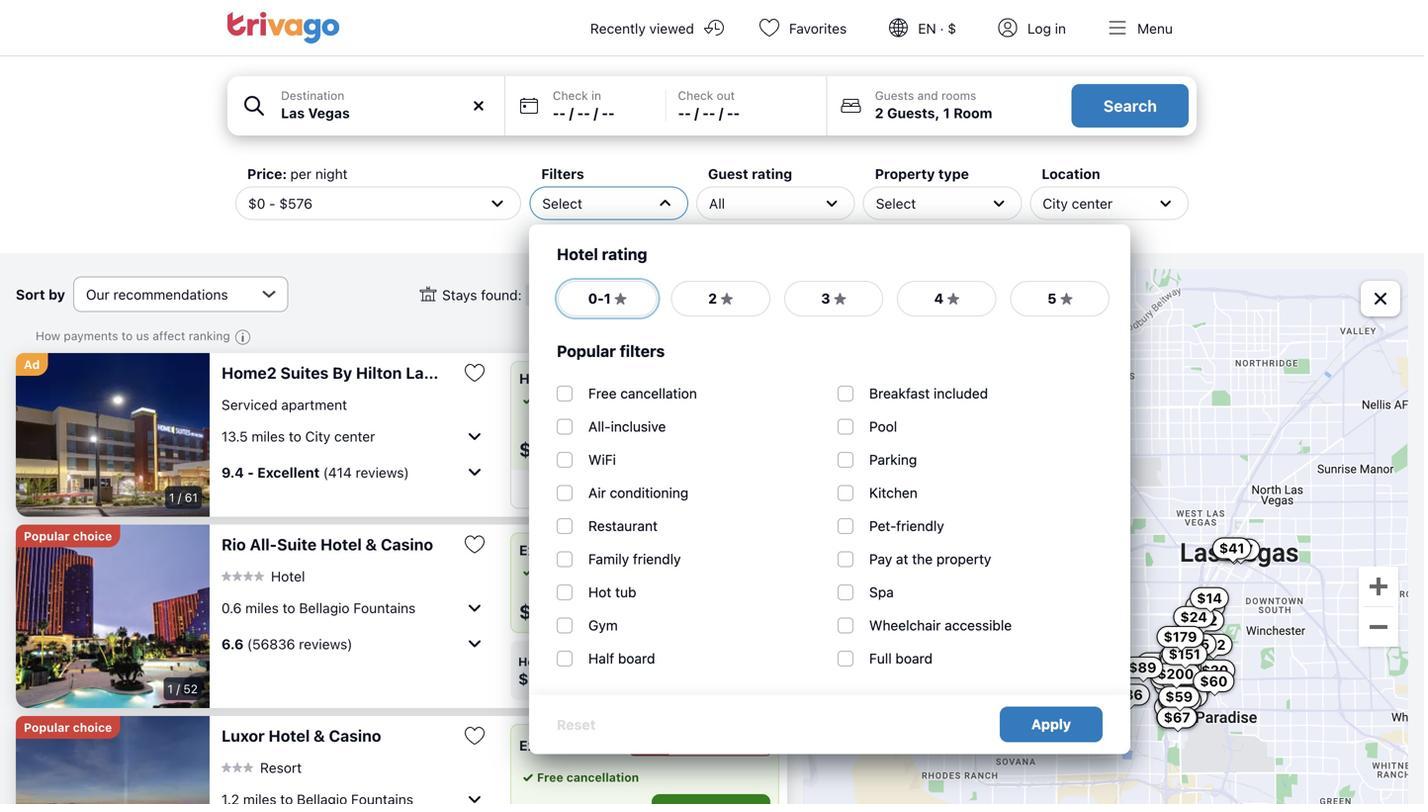 Task type: vqa. For each thing, say whether or not it's contained in the screenshot.


Task type: locate. For each thing, give the bounding box(es) containing it.
Half board checkbox
[[557, 651, 573, 666]]

board right full
[[896, 650, 933, 667]]

$
[[948, 20, 957, 37]]

1 horizontal spatial friendly
[[896, 518, 945, 534]]

breakfast included up all-inclusive option
[[537, 393, 641, 407]]

0 horizontal spatial friendly
[[633, 551, 681, 567]]

1 vertical spatial popular choice
[[24, 721, 112, 734]]

$28 inside hotel site $28
[[518, 670, 549, 688]]

2 down guests
[[875, 105, 884, 121]]

miles right 13.5
[[252, 428, 285, 444]]

$200
[[1158, 666, 1194, 682]]

0 horizontal spatial rating
[[602, 245, 647, 264]]

2 vertical spatial free
[[537, 771, 564, 784]]

0 vertical spatial 2
[[875, 105, 884, 121]]

rating up booking
[[602, 245, 647, 264]]

1 free cancellation button from the top
[[519, 563, 639, 581]]

1 horizontal spatial 2
[[875, 105, 884, 121]]

$25 for $25
[[1168, 651, 1195, 668]]

1 horizontal spatial all-
[[589, 418, 611, 435]]

reset button
[[557, 716, 596, 733]]

miles inside 13.5 miles to city center button
[[252, 428, 285, 444]]

Hot tub checkbox
[[557, 584, 573, 600]]

included up all-inclusive
[[594, 393, 641, 407]]

at up 'view deal'
[[687, 393, 697, 407]]

$89 for $89 $60
[[1129, 659, 1157, 676]]

pay at the property down the pet-friendly
[[870, 551, 992, 567]]

rating for hotel rating
[[602, 245, 647, 264]]

miles inside 0.6 miles to bellagio fountains button
[[245, 600, 279, 616]]

0 horizontal spatial property
[[722, 393, 770, 407]]

0 horizontal spatial $36 button
[[1109, 684, 1150, 706]]

breakfast up all-inclusive option
[[537, 393, 590, 407]]

hotel up 0-
[[557, 245, 598, 264]]

1 vertical spatial $25
[[1165, 691, 1192, 708]]

1 horizontal spatial $152
[[961, 289, 994, 305]]

cancellation for luxor hotel & casino
[[567, 771, 639, 784]]

0 vertical spatial choice
[[73, 529, 112, 543]]

free cancellation up inclusive
[[589, 385, 697, 402]]

$200 $14
[[1158, 590, 1223, 682]]

expedia down reset button
[[519, 737, 573, 754]]

property inside button
[[722, 393, 770, 407]]

select for filters
[[542, 195, 583, 211]]

site
[[554, 655, 576, 669]]

affect
[[153, 329, 185, 343]]

all- down breakfast included button
[[589, 418, 611, 435]]

2 vertical spatial to
[[283, 600, 295, 616]]

0 horizontal spatial select
[[542, 195, 583, 211]]

location
[[1042, 166, 1101, 182]]

0 horizontal spatial included
[[594, 393, 641, 407]]

board up the $21
[[618, 650, 655, 667]]

2 expedia from the top
[[519, 737, 573, 754]]

view
[[664, 435, 701, 453]]

rio all-suite hotel & casino
[[222, 535, 433, 554]]

log in button
[[980, 0, 1090, 55]]

viewed
[[650, 20, 694, 37]]

6.6 (56836 reviews)
[[222, 636, 353, 652]]

0 vertical spatial rating
[[752, 166, 792, 182]]

city down apartment
[[305, 428, 331, 444]]

free right free cancellation option
[[589, 385, 617, 402]]

0 vertical spatial free cancellation button
[[519, 563, 639, 581]]

check inside check in -- / -- / --
[[553, 89, 588, 102]]

2 popular choice button from the top
[[16, 716, 120, 739]]

0 horizontal spatial breakfast
[[537, 393, 590, 407]]

$41 button
[[1213, 538, 1252, 559]]

(56836
[[247, 636, 295, 652]]

free cancellation button
[[519, 563, 639, 581], [519, 769, 639, 786]]

home2 suites by hilton las vegas northwest button
[[222, 363, 568, 383]]

free for luxor hotel & casino
[[537, 771, 564, 784]]

home2 up breakfast included button
[[519, 370, 568, 387]]

1 popular choice from the top
[[24, 529, 112, 543]]

0 horizontal spatial pay at the property
[[663, 393, 770, 407]]

0 vertical spatial $152
[[961, 289, 994, 305]]

center up (414
[[334, 428, 375, 444]]

view deal button
[[652, 426, 771, 462]]

check inside check out -- / -- / --
[[678, 89, 714, 102]]

1 horizontal spatial breakfast included
[[870, 385, 988, 402]]

free cancellation button for rio all-suite hotel & casino
[[519, 563, 639, 581]]

check for check out -- / -- / --
[[678, 89, 714, 102]]

3
[[821, 290, 831, 307]]

all- right rio
[[250, 535, 277, 554]]

breakfast included up pool
[[870, 385, 988, 402]]

1 horizontal spatial pay
[[870, 551, 893, 567]]

reviews) right (414
[[356, 464, 409, 481]]

0 horizontal spatial at
[[687, 393, 697, 407]]

free cancellation for luxor hotel & casino
[[537, 771, 639, 784]]

1 vertical spatial pay
[[870, 551, 893, 567]]

1 board from the left
[[618, 650, 655, 667]]

home2 inside button
[[222, 364, 277, 382]]

2 choice from the top
[[73, 721, 112, 734]]

0 vertical spatial cancellation
[[621, 385, 697, 402]]

$42 button
[[1192, 634, 1233, 656]]

1 horizontal spatial $36 button
[[1213, 539, 1254, 561]]

1 horizontal spatial check
[[678, 89, 714, 102]]

2 vertical spatial free cancellation
[[537, 771, 639, 784]]

city
[[1043, 195, 1068, 211], [305, 428, 331, 444]]

check up filters
[[553, 89, 588, 102]]

2 check from the left
[[678, 89, 714, 102]]

free cancellation button down reset button
[[519, 769, 639, 786]]

the up view deal button
[[701, 393, 719, 407]]

0 vertical spatial at
[[687, 393, 697, 407]]

to down serviced apartment button
[[289, 428, 302, 444]]

in
[[1055, 20, 1066, 37], [592, 89, 601, 102]]

0 horizontal spatial board
[[618, 650, 655, 667]]

0 vertical spatial $59 button
[[1160, 657, 1202, 679]]

select down filters
[[542, 195, 583, 211]]

price:
[[702, 655, 737, 669]]

expedia down restaurant option
[[519, 542, 573, 558]]

$25
[[1168, 651, 1195, 668], [1165, 691, 1192, 708]]

0.6 miles to bellagio fountains button
[[222, 592, 487, 624]]

1 horizontal spatial at
[[896, 551, 909, 567]]

$25 inside button
[[1168, 651, 1195, 668]]

1 vertical spatial $59
[[1166, 689, 1193, 705]]

Full board checkbox
[[838, 651, 854, 666]]

less
[[673, 739, 701, 753]]

0 vertical spatial pay at the property
[[663, 393, 770, 407]]

breakfast inside button
[[537, 393, 590, 407]]

246
[[529, 287, 556, 303]]

$24
[[1181, 609, 1208, 625]]

free up hot tub checkbox
[[537, 565, 564, 579]]

to left bellagio
[[283, 600, 295, 616]]

$59 for the top $59 button
[[1167, 660, 1195, 676]]

hotel for hotel
[[271, 568, 305, 584]]

0 vertical spatial friendly
[[896, 518, 945, 534]]

1 vertical spatial popular
[[24, 529, 70, 543]]

0 vertical spatial casino
[[381, 535, 433, 554]]

0 horizontal spatial city
[[305, 428, 331, 444]]

rio all-suite hotel & casino, (las vegas, usa) image
[[16, 525, 210, 708]]

apply button
[[1000, 707, 1103, 742]]

0 vertical spatial free
[[589, 385, 617, 402]]

1 vertical spatial $152
[[519, 438, 566, 461]]

$53
[[1188, 662, 1215, 678]]

1 vertical spatial free cancellation
[[537, 565, 639, 579]]

Wheelchair accessible checkbox
[[838, 618, 854, 633]]

$89 inside $89 $60
[[1129, 659, 1157, 676]]

All-inclusive checkbox
[[557, 419, 573, 435]]

13.5 miles to city center button
[[222, 420, 487, 452]]

pay at the property up deal
[[663, 393, 770, 407]]

0 vertical spatial $59
[[1167, 660, 1195, 676]]

home2 down wifi
[[585, 482, 625, 496]]

0 horizontal spatial $89
[[1129, 659, 1157, 676]]

1 horizontal spatial board
[[896, 650, 933, 667]]

0 vertical spatial to
[[122, 329, 133, 343]]

gym
[[589, 617, 618, 634]]

1 vertical spatial center
[[334, 428, 375, 444]]

$36 button left $240 button
[[1109, 684, 1150, 706]]

cancellation up hot
[[567, 565, 639, 579]]

1 vertical spatial free
[[537, 565, 564, 579]]

cancellation down 45%
[[567, 771, 639, 784]]

reset
[[557, 716, 596, 733]]

en
[[918, 20, 936, 37]]

hotel left site
[[518, 655, 551, 669]]

0 vertical spatial popular
[[557, 342, 616, 361]]

Pool checkbox
[[838, 419, 854, 435]]

friendly down 'kitchen'
[[896, 518, 945, 534]]

1 horizontal spatial property
[[937, 551, 992, 567]]

included
[[934, 385, 988, 402], [594, 393, 641, 407]]

type
[[939, 166, 969, 182]]

2 inside button
[[708, 290, 717, 307]]

$36 left $240 button
[[1116, 686, 1143, 703]]

0 vertical spatial $25 button
[[1161, 649, 1201, 671]]

1 select from the left
[[542, 195, 583, 211]]

choice for luxor
[[73, 721, 112, 734]]

sort by
[[16, 286, 65, 302]]

1 down rooms
[[943, 105, 950, 121]]

in inside button
[[1055, 20, 1066, 37]]

in for check
[[592, 89, 601, 102]]

·
[[940, 20, 944, 37]]

suite
[[277, 535, 317, 554]]

2 free cancellation button from the top
[[519, 769, 639, 786]]

property down the pet-friendly
[[937, 551, 992, 567]]

full
[[870, 650, 892, 667]]

0 horizontal spatial in
[[592, 89, 601, 102]]

$93 button
[[1157, 707, 1198, 728]]

$152 right 4 at the right top of the page
[[961, 289, 994, 305]]

0 horizontal spatial the
[[701, 393, 719, 407]]

in right the "log"
[[1055, 20, 1066, 37]]

conditioning
[[610, 485, 689, 501]]

menu
[[1138, 20, 1173, 37]]

free cancellation up hot
[[537, 565, 639, 579]]

popular choice for rio all-suite hotel & casino
[[24, 529, 112, 543]]

full board
[[870, 650, 933, 667]]

1 check from the left
[[553, 89, 588, 102]]

wifi
[[589, 452, 616, 468]]

en · $
[[918, 20, 957, 37]]

reviews) down bellagio
[[299, 636, 353, 652]]

spa
[[870, 584, 894, 600]]

2 popular choice from the top
[[24, 721, 112, 734]]

hotel button
[[222, 568, 305, 585]]

board
[[618, 650, 655, 667], [896, 650, 933, 667]]

2 button
[[670, 280, 771, 318]]

1 horizontal spatial rating
[[752, 166, 792, 182]]

1 vertical spatial city
[[305, 428, 331, 444]]

1 horizontal spatial $89
[[1167, 649, 1194, 665]]

property up deal
[[722, 393, 770, 407]]

hotel inside hotel site $28
[[518, 655, 551, 669]]

0 horizontal spatial &
[[314, 727, 325, 745]]

cancellation up inclusive
[[621, 385, 697, 402]]

0 horizontal spatial check
[[553, 89, 588, 102]]

0 vertical spatial in
[[1055, 20, 1066, 37]]

home2 suites by hilton las vegas northwest, (las vegas, usa) image
[[16, 353, 210, 517]]

Pet-friendly checkbox
[[838, 518, 854, 534]]

select down 'property'
[[876, 195, 916, 211]]

in inside check in -- / -- / --
[[592, 89, 601, 102]]

destination
[[281, 89, 344, 102]]

reviews)
[[356, 464, 409, 481], [299, 636, 353, 652]]

45%
[[635, 739, 663, 753]]

free
[[589, 385, 617, 402], [537, 565, 564, 579], [537, 771, 564, 784]]

pay up inclusive
[[663, 393, 683, 407]]

(414
[[323, 464, 352, 481]]

0 horizontal spatial pay
[[663, 393, 683, 407]]

pay at the property inside button
[[663, 393, 770, 407]]

$36 up $14 on the bottom right of page
[[1220, 542, 1247, 558]]

city down location
[[1043, 195, 1068, 211]]

$37 button
[[1220, 539, 1260, 561]]

our lowest price: $21
[[635, 655, 737, 688]]

lowest
[[660, 655, 699, 669]]

1 vertical spatial casino
[[329, 727, 381, 745]]

2 horizontal spatial home2
[[585, 482, 625, 496]]

2 inside guests and rooms 2 guests, 1 room
[[875, 105, 884, 121]]

1 vertical spatial miles
[[245, 600, 279, 616]]

$37
[[1227, 541, 1253, 558]]

rating right guest
[[752, 166, 792, 182]]

pay inside button
[[663, 393, 683, 407]]

breakfast up pool
[[870, 385, 930, 402]]

hotel for hotel rating
[[557, 245, 598, 264]]

1 vertical spatial all-
[[250, 535, 277, 554]]

1 popular choice button from the top
[[16, 525, 120, 548]]

hotel down suite
[[271, 568, 305, 584]]

0 vertical spatial popular choice button
[[16, 525, 120, 548]]

1 down hotel rating
[[604, 290, 611, 307]]

$28 button
[[1137, 653, 1178, 674], [1155, 696, 1196, 718]]

miles right 0.6
[[245, 600, 279, 616]]

friendly up tub
[[633, 551, 681, 567]]

$152 down all-inclusive option
[[519, 438, 566, 461]]

$152 button
[[954, 287, 1001, 308]]

& right luxor in the left of the page
[[314, 727, 325, 745]]

popular choice for luxor hotel & casino
[[24, 721, 112, 734]]

to left us
[[122, 329, 133, 343]]

0 horizontal spatial 2
[[708, 290, 717, 307]]

check
[[553, 89, 588, 102], [678, 89, 714, 102]]

hotel
[[557, 245, 598, 264], [320, 535, 362, 554], [271, 568, 305, 584], [518, 655, 551, 669], [269, 727, 310, 745]]

Free cancellation checkbox
[[557, 386, 573, 401]]

included down 4 button
[[934, 385, 988, 402]]

filters
[[541, 166, 584, 182]]

menu button
[[1090, 0, 1197, 55]]

0 vertical spatial $36
[[1220, 542, 1247, 558]]

45% less than usual
[[635, 739, 766, 753]]

free cancellation button up hot tub checkbox
[[519, 563, 639, 581]]

check left 'out'
[[678, 89, 714, 102]]

1 vertical spatial at
[[896, 551, 909, 567]]

at down the pet-friendly
[[896, 551, 909, 567]]

home2 up serviced
[[222, 364, 277, 382]]

1 vertical spatial friendly
[[633, 551, 681, 567]]

$128
[[1161, 677, 1196, 694]]

popular
[[557, 342, 616, 361], [24, 529, 70, 543], [24, 721, 70, 734]]

2 right the "sites"
[[708, 290, 717, 307]]

325
[[758, 287, 784, 303]]

how payments to us affect ranking button
[[36, 328, 256, 349]]

0 vertical spatial expedia
[[519, 542, 573, 558]]

2 vertical spatial popular
[[24, 721, 70, 734]]

city center
[[1043, 195, 1113, 211]]

recently
[[590, 20, 646, 37]]

Restaurant checkbox
[[557, 518, 573, 534]]

center down location
[[1072, 195, 1113, 211]]

free cancellation button for luxor hotel & casino
[[519, 769, 639, 786]]

the down the pet-friendly
[[912, 551, 933, 567]]

hotel right suite
[[320, 535, 362, 554]]

0 vertical spatial city
[[1043, 195, 1068, 211]]

northwest
[[487, 364, 568, 382]]

$14
[[1197, 590, 1223, 606]]

rio all-suite hotel & casino button
[[222, 535, 447, 554]]

2 board from the left
[[896, 650, 933, 667]]

pay up spa
[[870, 551, 893, 567]]

1 choice from the top
[[73, 529, 112, 543]]

2 select from the left
[[876, 195, 916, 211]]

expedia
[[519, 542, 573, 558], [519, 737, 573, 754]]

check for check in -- / -- / --
[[553, 89, 588, 102]]

1 horizontal spatial home2
[[519, 370, 568, 387]]

rating
[[752, 166, 792, 182], [602, 245, 647, 264]]

0 vertical spatial the
[[701, 393, 719, 407]]

1 horizontal spatial pay at the property
[[870, 551, 992, 567]]

1 horizontal spatial select
[[876, 195, 916, 211]]

1 vertical spatial expedia
[[519, 737, 573, 754]]

$74
[[959, 542, 985, 559]]

1 vertical spatial 2
[[708, 290, 717, 307]]

1 horizontal spatial &
[[366, 535, 377, 554]]

4 button
[[896, 280, 998, 318]]

$20
[[1202, 662, 1229, 678]]

0 vertical spatial popular choice
[[24, 529, 112, 543]]

wheelchair
[[870, 617, 941, 634]]

& up fountains
[[366, 535, 377, 554]]

0 horizontal spatial home2
[[222, 364, 277, 382]]

$25 inside $25 $192
[[1165, 691, 1192, 708]]

free down reset button
[[537, 771, 564, 784]]

0 vertical spatial miles
[[252, 428, 285, 444]]

how payments to us affect ranking
[[36, 329, 230, 343]]

0 horizontal spatial $152
[[519, 438, 566, 461]]

1 vertical spatial reviews)
[[299, 636, 353, 652]]

free cancellation down reset button
[[537, 771, 639, 784]]

Parking checkbox
[[838, 452, 854, 468]]

$36 button up $14 on the bottom right of page
[[1213, 539, 1254, 561]]

$67
[[1164, 709, 1191, 726]]

1 vertical spatial $36
[[1116, 686, 1143, 703]]

1 horizontal spatial in
[[1055, 20, 1066, 37]]

in down recently
[[592, 89, 601, 102]]

per
[[290, 166, 312, 182]]

popular for rio all-suite hotel & casino
[[24, 529, 70, 543]]

0 vertical spatial free cancellation
[[589, 385, 697, 402]]

1 vertical spatial $28 button
[[1155, 696, 1196, 718]]

guests and rooms 2 guests, 1 room
[[875, 89, 993, 121]]

WiFi checkbox
[[557, 452, 573, 468]]

2 vertical spatial cancellation
[[567, 771, 639, 784]]



Task type: describe. For each thing, give the bounding box(es) containing it.
0 vertical spatial center
[[1072, 195, 1113, 211]]

ad
[[24, 358, 40, 371]]

resort
[[260, 759, 302, 776]]

Spa checkbox
[[838, 584, 854, 600]]

our
[[635, 655, 657, 669]]

Pay at the property checkbox
[[838, 551, 854, 567]]

$60 button
[[1193, 671, 1235, 692]]

half board
[[589, 650, 655, 667]]

$47 button
[[1171, 676, 1211, 698]]

en · $ button
[[871, 0, 980, 55]]

sites
[[654, 287, 684, 303]]

$89 $60
[[1129, 659, 1228, 689]]

Destination field
[[228, 76, 504, 136]]

0 horizontal spatial reviews)
[[299, 636, 353, 652]]

free cancellation for rio all-suite hotel & casino
[[537, 565, 639, 579]]

favorites
[[789, 20, 847, 37]]

center inside button
[[334, 428, 375, 444]]

1 vertical spatial $36 button
[[1109, 684, 1150, 706]]

1 left 61
[[169, 491, 174, 505]]

filters
[[620, 342, 665, 361]]

rating for guest rating
[[752, 166, 792, 182]]

serviced
[[222, 396, 278, 413]]

Breakfast included checkbox
[[838, 386, 854, 401]]

searched:
[[688, 287, 751, 303]]

6.6
[[222, 636, 244, 652]]

board for full board
[[896, 650, 933, 667]]

serviced apartment
[[222, 396, 347, 413]]

friendly for pet-friendly
[[896, 518, 945, 534]]

$0
[[248, 195, 265, 211]]

pay at the property button
[[645, 391, 770, 409]]

guest
[[708, 166, 749, 182]]

popular choice button for luxor hotel & casino
[[16, 716, 120, 739]]

recently viewed
[[590, 20, 694, 37]]

inclusive
[[611, 418, 666, 435]]

$192
[[1184, 612, 1218, 629]]

hot
[[589, 584, 612, 600]]

board for half board
[[618, 650, 655, 667]]

free for rio all-suite hotel & casino
[[537, 565, 564, 579]]

hotel up resort
[[269, 727, 310, 745]]

accessible
[[945, 617, 1012, 634]]

0 vertical spatial all-
[[589, 418, 611, 435]]

at inside button
[[687, 393, 697, 407]]

popular for luxor hotel & casino
[[24, 721, 70, 734]]

$240
[[1158, 670, 1194, 687]]

$24 button
[[1174, 606, 1215, 628]]

cancellation for rio all-suite hotel & casino
[[567, 565, 639, 579]]

the inside button
[[701, 393, 719, 407]]

$49 $36
[[1116, 670, 1195, 703]]

Air conditioning checkbox
[[557, 485, 573, 501]]

$192 button
[[1177, 610, 1225, 632]]

61
[[185, 491, 198, 505]]

52
[[183, 682, 198, 696]]

apartment
[[281, 396, 347, 413]]

$97
[[1193, 598, 1219, 615]]

bellagio
[[299, 600, 350, 616]]

miles for suites
[[252, 428, 285, 444]]

las
[[406, 364, 433, 382]]

$59 for bottommost $59 button
[[1166, 689, 1193, 705]]

$49
[[1167, 670, 1195, 686]]

1 vertical spatial property
[[937, 551, 992, 567]]

in for log
[[1055, 20, 1066, 37]]

0 vertical spatial $28 button
[[1137, 653, 1178, 674]]

family
[[589, 551, 629, 567]]

$36 inside $49 $36
[[1116, 686, 1143, 703]]

popular choice button for rio all-suite hotel & casino
[[16, 525, 120, 548]]

$240 button
[[1151, 668, 1201, 690]]

half
[[589, 650, 614, 667]]

pool
[[870, 418, 897, 435]]

$21
[[635, 670, 663, 688]]

night
[[315, 166, 348, 182]]

$14 button
[[1190, 587, 1230, 609]]

$89 for $89
[[1167, 649, 1194, 665]]

luxor hotel & casino, (las vegas, usa) image
[[16, 716, 210, 804]]

deal
[[705, 435, 739, 453]]

$74 button
[[952, 540, 992, 561]]

$151 button
[[1162, 644, 1208, 665]]

stays
[[442, 287, 477, 303]]

search
[[1104, 96, 1157, 115]]

resort button
[[222, 759, 302, 776]]

13.5
[[222, 428, 248, 444]]

search button
[[1072, 84, 1189, 128]]

hotel for hotel site $28
[[518, 655, 551, 669]]

$39 button
[[1160, 689, 1202, 711]]

fountains
[[353, 600, 416, 616]]

booking
[[598, 287, 650, 303]]

breakfast included inside button
[[537, 393, 641, 407]]

$305
[[1173, 636, 1210, 652]]

$39
[[1167, 692, 1195, 708]]

payments
[[64, 329, 118, 343]]

all
[[709, 195, 725, 211]]

rooms
[[942, 89, 977, 102]]

Kitchen checkbox
[[838, 485, 854, 501]]

Destination search field
[[281, 103, 493, 124]]

sort
[[16, 286, 45, 302]]

city inside button
[[305, 428, 331, 444]]

choice for rio
[[73, 529, 112, 543]]

Family friendly checkbox
[[557, 551, 573, 567]]

$179 button
[[1157, 626, 1204, 648]]

guests,
[[887, 105, 940, 121]]

$25 for $25 $192
[[1165, 691, 1192, 708]]

us
[[136, 329, 149, 343]]

0 vertical spatial reviews)
[[356, 464, 409, 481]]

0.6
[[222, 600, 242, 616]]

and
[[918, 89, 938, 102]]

by
[[48, 286, 65, 302]]

$240 $20
[[1158, 662, 1229, 687]]

1 inside button
[[604, 290, 611, 307]]

home2 inside "button"
[[585, 482, 625, 496]]

popular filters
[[557, 342, 665, 361]]

hilton
[[356, 364, 402, 382]]

stays found: 246
[[442, 287, 556, 303]]

clear image
[[470, 97, 488, 115]]

1 horizontal spatial included
[[934, 385, 988, 402]]

$152 inside button
[[961, 289, 994, 305]]

1 vertical spatial $59 button
[[1159, 686, 1200, 708]]

Gym checkbox
[[557, 618, 573, 633]]

$41
[[1220, 540, 1245, 556]]

home2 image
[[519, 479, 581, 499]]

to for rio
[[283, 600, 295, 616]]

included inside button
[[594, 393, 641, 407]]

trivago logo image
[[228, 12, 340, 44]]

1 horizontal spatial breakfast
[[870, 385, 930, 402]]

$179
[[1164, 629, 1197, 645]]

13.5 miles to city center
[[222, 428, 375, 444]]

$305 button
[[1166, 634, 1217, 655]]

1 expedia from the top
[[519, 542, 573, 558]]

1 / 61
[[169, 491, 198, 505]]

check in -- / -- / --
[[553, 89, 615, 121]]

room
[[954, 105, 993, 121]]

1 vertical spatial $25 button
[[1159, 689, 1199, 711]]

$128 button
[[1154, 675, 1203, 696]]

guest rating
[[708, 166, 792, 182]]

to for home2
[[289, 428, 302, 444]]

ad button
[[16, 353, 48, 376]]

0.6 miles to bellagio fountains
[[222, 600, 416, 616]]

map region
[[803, 269, 1409, 804]]

1 horizontal spatial city
[[1043, 195, 1068, 211]]

1 inside guests and rooms 2 guests, 1 room
[[943, 105, 950, 121]]

1 vertical spatial the
[[912, 551, 933, 567]]

$0 - $576
[[248, 195, 313, 211]]

luxor hotel & casino
[[222, 727, 381, 745]]

parking
[[870, 452, 917, 468]]

friendly for family friendly
[[633, 551, 681, 567]]

miles for all-
[[245, 600, 279, 616]]

found:
[[481, 287, 522, 303]]

1 left 52
[[168, 682, 173, 696]]

1 vertical spatial pay at the property
[[870, 551, 992, 567]]

1 horizontal spatial $36
[[1220, 542, 1247, 558]]

air
[[589, 485, 606, 501]]

1 vertical spatial &
[[314, 727, 325, 745]]

0 vertical spatial $36 button
[[1213, 539, 1254, 561]]

select for property type
[[876, 195, 916, 211]]

all- inside button
[[250, 535, 277, 554]]



